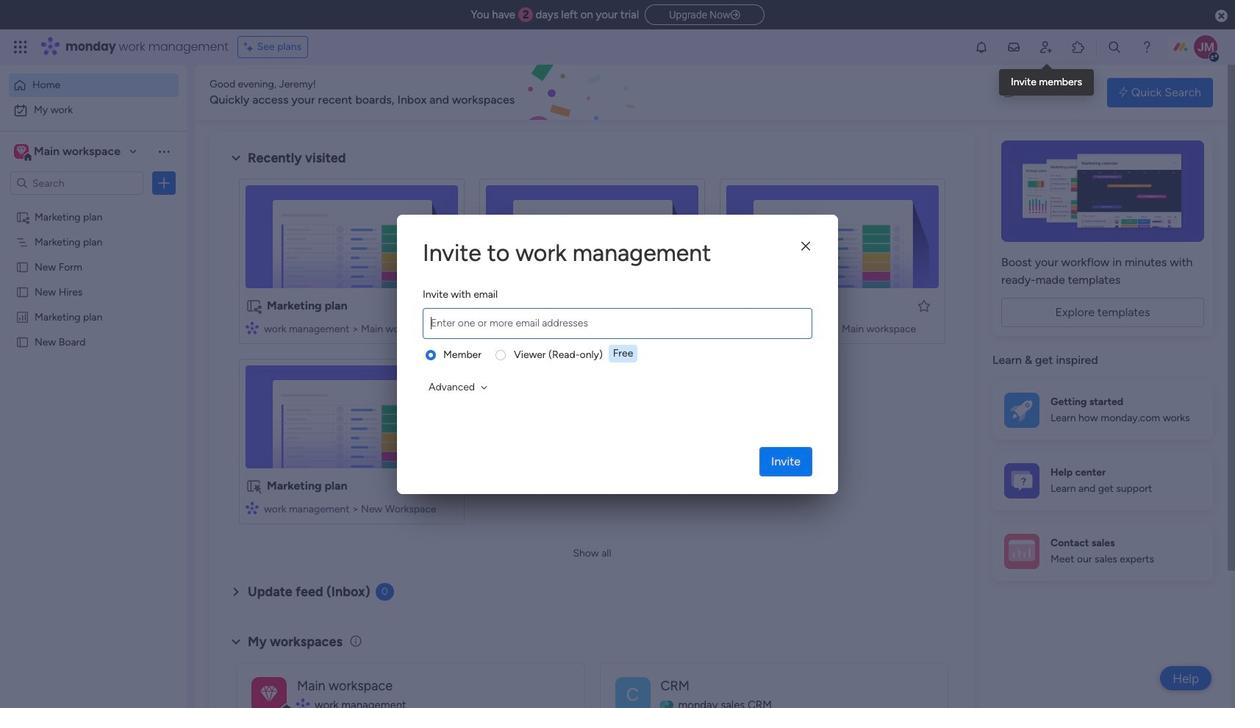 Task type: describe. For each thing, give the bounding box(es) containing it.
component image for right public board image
[[727, 321, 740, 334]]

0 horizontal spatial public board image
[[15, 285, 29, 299]]

workspace image
[[16, 143, 26, 160]]

shareable board image
[[15, 210, 29, 224]]

component image for public template board image
[[246, 501, 259, 514]]

1 vertical spatial option
[[9, 99, 179, 122]]

remove from favorites image
[[436, 298, 451, 313]]

2 public board image from the top
[[15, 335, 29, 349]]

1 horizontal spatial public board image
[[486, 298, 502, 314]]

help image
[[1140, 40, 1155, 54]]

open update feed (inbox) image
[[227, 583, 245, 601]]

shareable board image
[[246, 298, 262, 314]]

2 vertical spatial option
[[0, 203, 188, 206]]

templates image image
[[1006, 140, 1200, 242]]

public template board image
[[246, 478, 262, 494]]

1 horizontal spatial component image
[[297, 699, 310, 708]]

1 public board image from the top
[[15, 260, 29, 274]]

close image
[[802, 241, 810, 252]]

update feed image
[[1007, 40, 1021, 54]]

v2 user feedback image
[[1005, 84, 1016, 101]]

2 horizontal spatial public board image
[[727, 298, 743, 314]]

dapulse close image
[[1216, 9, 1228, 24]]

Enter one or more email addresses text field
[[427, 309, 809, 338]]

notifications image
[[974, 40, 989, 54]]

component image for public board image to the middle
[[486, 321, 499, 334]]

Search in workspace field
[[31, 175, 123, 192]]

search everything image
[[1107, 40, 1122, 54]]

select product image
[[13, 40, 28, 54]]

v2 bolt switch image
[[1119, 84, 1128, 100]]



Task type: locate. For each thing, give the bounding box(es) containing it.
angle down image
[[481, 382, 488, 392]]

help center element
[[993, 451, 1213, 510]]

0 horizontal spatial component image
[[246, 321, 259, 334]]

invite members image
[[1039, 40, 1054, 54]]

1 vertical spatial component image
[[246, 501, 259, 514]]

component image for shareable board icon
[[246, 321, 259, 334]]

close recently visited image
[[227, 149, 245, 167]]

1 add to favorites image from the left
[[677, 298, 691, 313]]

0 vertical spatial public board image
[[15, 260, 29, 274]]

1 horizontal spatial component image
[[486, 321, 499, 334]]

public board image down shareable board image
[[15, 260, 29, 274]]

0 element
[[375, 583, 394, 601]]

public board image down public dashboard "icon"
[[15, 335, 29, 349]]

dapulse rightstroke image
[[731, 10, 740, 21]]

add to favorites image
[[677, 298, 691, 313], [917, 298, 932, 313]]

0 horizontal spatial add to favorites image
[[677, 298, 691, 313]]

component image up angle down image
[[486, 321, 499, 334]]

add to favorites image for public board image to the middle
[[677, 298, 691, 313]]

workspace selection element
[[14, 143, 123, 162]]

monday marketplace image
[[1071, 40, 1086, 54]]

public dashboard image
[[15, 310, 29, 324]]

component image
[[246, 321, 259, 334], [727, 321, 740, 334], [297, 699, 310, 708]]

component image down public template board image
[[246, 501, 259, 514]]

list box
[[0, 201, 188, 553]]

workspace image
[[14, 143, 29, 160], [251, 677, 287, 708], [615, 677, 650, 708], [261, 681, 278, 708]]

0 vertical spatial option
[[9, 74, 179, 97]]

add to favorites image for right public board image
[[917, 298, 932, 313]]

close my workspaces image
[[227, 633, 245, 651]]

jeremy miller image
[[1194, 35, 1218, 59]]

component image
[[486, 321, 499, 334], [246, 501, 259, 514]]

public board image
[[15, 260, 29, 274], [15, 335, 29, 349]]

option
[[9, 74, 179, 97], [9, 99, 179, 122], [0, 203, 188, 206]]

0 horizontal spatial component image
[[246, 501, 259, 514]]

0 vertical spatial component image
[[486, 321, 499, 334]]

see plans image
[[244, 39, 257, 55]]

1 horizontal spatial add to favorites image
[[917, 298, 932, 313]]

quick search results list box
[[227, 167, 957, 542]]

2 add to favorites image from the left
[[917, 298, 932, 313]]

contact sales element
[[993, 522, 1213, 581]]

1 vertical spatial public board image
[[15, 335, 29, 349]]

public board image
[[15, 285, 29, 299], [486, 298, 502, 314], [727, 298, 743, 314]]

2 horizontal spatial component image
[[727, 321, 740, 334]]

getting started element
[[993, 381, 1213, 439]]



Task type: vqa. For each thing, say whether or not it's contained in the screenshot.
Dec associated with Dec 17, 2023 earliest
no



